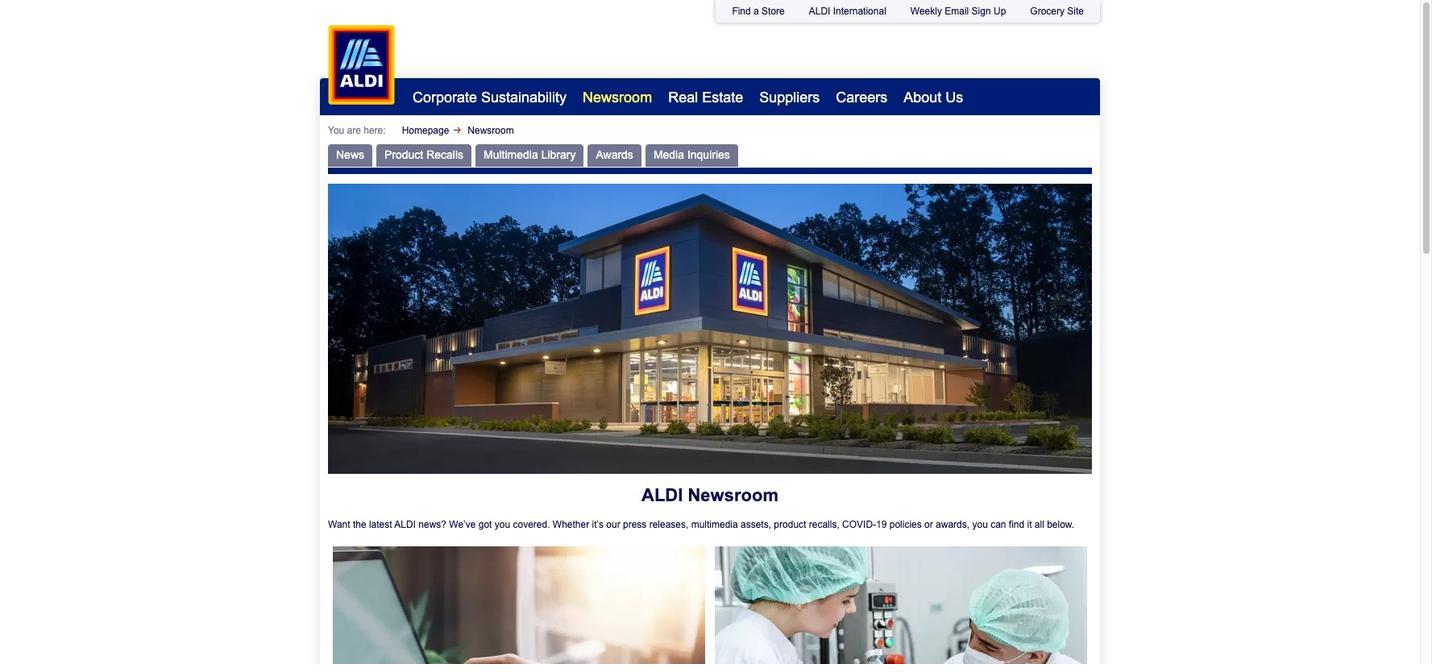 Task type: describe. For each thing, give the bounding box(es) containing it.
2 vertical spatial newsroom
[[688, 485, 779, 506]]

homepage
[[402, 125, 449, 136]]

news link
[[328, 144, 373, 167]]

grocery site
[[1031, 6, 1084, 17]]

multimedia
[[692, 519, 738, 531]]

find
[[1009, 519, 1025, 531]]

the
[[353, 519, 367, 531]]

about
[[904, 89, 942, 106]]

can
[[991, 519, 1007, 531]]

us
[[946, 89, 964, 106]]

corporate sustainability link
[[405, 81, 575, 115]]

menu bar containing corporate sustainability
[[405, 78, 972, 115]]

here:
[[364, 125, 386, 136]]

2 you from the left
[[973, 519, 988, 531]]

up
[[994, 6, 1007, 17]]

weekly email sign up
[[911, 6, 1007, 17]]

email
[[945, 6, 969, 17]]

awards
[[596, 148, 634, 161]]

careers link
[[828, 81, 896, 115]]

inquiries
[[688, 148, 730, 161]]

real estate link
[[660, 81, 752, 115]]

we've
[[449, 519, 476, 531]]

aldi newsroom
[[642, 485, 779, 506]]

aldi international
[[809, 6, 887, 17]]

weekly
[[911, 6, 943, 17]]

suppliers
[[760, 89, 820, 106]]

it's
[[592, 519, 604, 531]]

press
[[623, 519, 647, 531]]

it
[[1028, 519, 1032, 531]]

aldi for aldi newsroom
[[642, 485, 683, 506]]

suppliers link
[[752, 81, 828, 115]]

assets,
[[741, 519, 772, 531]]

site
[[1068, 6, 1084, 17]]

corporate
[[413, 89, 477, 106]]

sustainability
[[481, 89, 567, 106]]

careers
[[836, 89, 888, 106]]

sign
[[972, 6, 991, 17]]

product
[[774, 519, 807, 531]]

newsroom inside newsroom link
[[583, 89, 652, 106]]

multimedia library
[[484, 148, 576, 161]]

real
[[669, 89, 698, 106]]

store
[[762, 6, 785, 17]]

recalls,
[[809, 519, 840, 531]]



Task type: vqa. For each thing, say whether or not it's contained in the screenshot.
the bottommost &
no



Task type: locate. For each thing, give the bounding box(es) containing it.
covid-
[[843, 519, 876, 531]]

2 horizontal spatial newsroom
[[688, 485, 779, 506]]

or
[[925, 519, 934, 531]]

you right got
[[495, 519, 510, 531]]

1 you from the left
[[495, 519, 510, 531]]

you left can
[[973, 519, 988, 531]]

all
[[1035, 519, 1045, 531]]

1 horizontal spatial aldi
[[642, 485, 683, 506]]

recalls
[[427, 148, 464, 161]]

estate
[[702, 89, 744, 106]]

aldi right latest on the bottom of page
[[394, 519, 416, 531]]

media
[[654, 148, 685, 161]]

aldi for aldi international
[[809, 6, 831, 17]]

real estate
[[669, 89, 744, 106]]

1 horizontal spatial newsroom
[[583, 89, 652, 106]]

multimedia library link
[[476, 144, 584, 167]]

want
[[328, 519, 350, 531]]

19
[[876, 519, 887, 531]]

you are here:
[[328, 125, 386, 136]]

a
[[754, 6, 759, 17]]

library
[[542, 148, 576, 161]]

grocery
[[1031, 6, 1065, 17]]

homepage link
[[402, 125, 461, 136]]

product
[[385, 148, 424, 161]]

0 horizontal spatial newsroom
[[468, 125, 514, 136]]

latest
[[369, 519, 392, 531]]

corporate sustainability
[[413, 89, 567, 106]]

you
[[328, 125, 344, 136]]

about us
[[904, 89, 964, 106]]

2 horizontal spatial aldi
[[809, 6, 831, 17]]

covered.
[[513, 519, 550, 531]]

got
[[479, 519, 492, 531]]

whether
[[553, 519, 590, 531]]

0 vertical spatial newsroom
[[583, 89, 652, 106]]

product recalls link
[[377, 144, 472, 167]]

0 horizontal spatial aldi
[[394, 519, 416, 531]]

below.
[[1048, 519, 1075, 531]]

newsroom
[[583, 89, 652, 106], [468, 125, 514, 136], [688, 485, 779, 506]]

aldi up releases,
[[642, 485, 683, 506]]

awards link
[[588, 144, 642, 167]]

news?
[[419, 519, 447, 531]]

you
[[495, 519, 510, 531], [973, 519, 988, 531]]

weekly email sign up link
[[911, 6, 1007, 17]]

media inquiries
[[654, 148, 730, 161]]

policies
[[890, 519, 922, 531]]

find a store link
[[732, 6, 785, 17]]

product recalls
[[385, 148, 464, 161]]

find
[[732, 6, 751, 17]]

1 horizontal spatial you
[[973, 519, 988, 531]]

media inquiries link
[[646, 144, 738, 167]]

2 vertical spatial aldi
[[394, 519, 416, 531]]

about us link
[[896, 81, 972, 115]]

aldi
[[809, 6, 831, 17], [642, 485, 683, 506], [394, 519, 416, 531]]

1 vertical spatial aldi
[[642, 485, 683, 506]]

aldi left international
[[809, 6, 831, 17]]

1 vertical spatial newsroom
[[468, 125, 514, 136]]

0 horizontal spatial you
[[495, 519, 510, 531]]

menu bar
[[405, 78, 972, 115]]

our
[[607, 519, 621, 531]]

releases,
[[650, 519, 689, 531]]

are
[[347, 125, 361, 136]]

multimedia
[[484, 148, 538, 161]]

newsroom link
[[575, 81, 660, 115]]

news
[[336, 148, 364, 161]]

international
[[834, 6, 887, 17]]

aldi international link
[[809, 6, 887, 17]]

0 vertical spatial aldi
[[809, 6, 831, 17]]

awards,
[[936, 519, 970, 531]]

want the latest aldi news? we've got you covered. whether it's our press releases, multimedia assets, product recalls, covid-19 policies or awards, you can find it all below.
[[328, 519, 1075, 531]]

find a store
[[732, 6, 785, 17]]

grocery site link
[[1031, 6, 1084, 17]]



